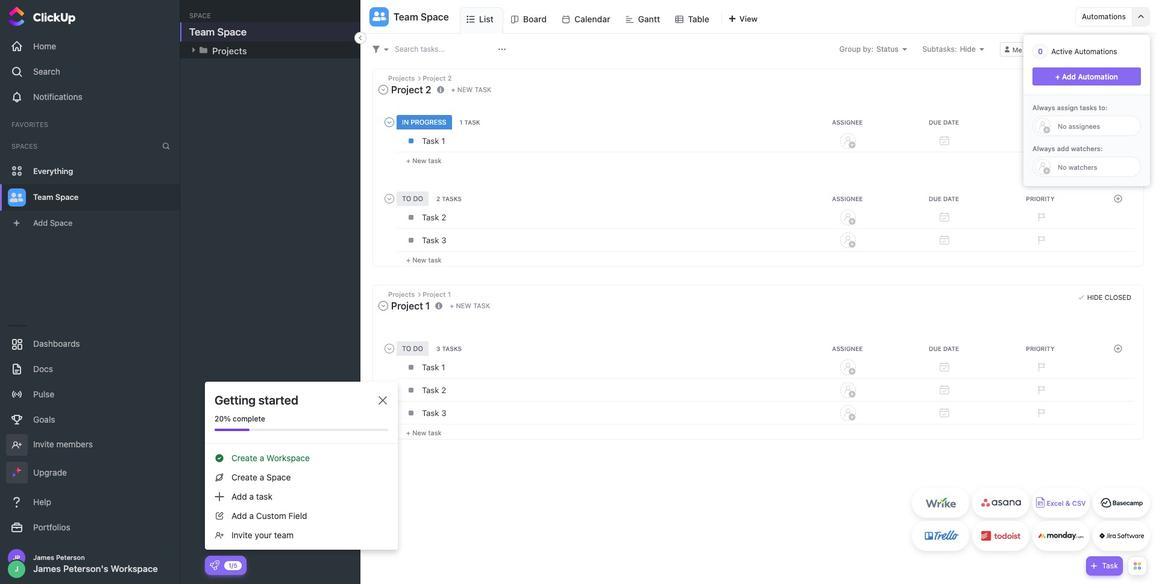 Task type: describe. For each thing, give the bounding box(es) containing it.
watchers
[[1069, 163, 1098, 171]]

1 for ‎task 1
[[441, 363, 445, 372]]

active automations
[[1052, 47, 1117, 56]]

3 for second the task 3 'link' from the bottom of the page
[[441, 236, 446, 245]]

hide for first hide closed button from the top of the page
[[1087, 77, 1103, 85]]

add for add a custom field
[[232, 511, 247, 521]]

no watchers button
[[1033, 157, 1141, 177]]

user friends image
[[10, 192, 23, 203]]

+ add automation
[[1056, 72, 1118, 81]]

1 task 3 link from the top
[[419, 230, 797, 251]]

create a workspace
[[232, 453, 310, 464]]

onboarding checklist button element
[[210, 561, 219, 571]]

add space
[[33, 218, 73, 228]]

closed for first hide closed button from the top of the page
[[1105, 77, 1132, 85]]

table
[[688, 14, 709, 24]]

custom
[[256, 511, 286, 521]]

to:
[[1099, 104, 1108, 112]]

me
[[1013, 46, 1023, 53]]

calendar link
[[575, 7, 615, 33]]

share
[[1100, 46, 1118, 53]]

no assignees
[[1058, 122, 1100, 130]]

create for create a space
[[232, 473, 257, 483]]

0 horizontal spatial team space
[[33, 192, 79, 202]]

watchers:
[[1071, 145, 1103, 153]]

task inside "link"
[[422, 136, 439, 146]]

add
[[1057, 145, 1069, 153]]

task 2
[[422, 213, 446, 222]]

field
[[289, 511, 307, 521]]

tasks...
[[421, 44, 445, 53]]

your
[[255, 531, 272, 541]]

task 3 for second the task 3 'link' from the top of the page
[[422, 408, 446, 418]]

‎task 1 link
[[419, 357, 797, 378]]

list info image for first hide closed button from the top of the page
[[437, 86, 444, 93]]

invite for invite your team
[[232, 531, 252, 541]]

3 for second the task 3 'link' from the top of the page
[[441, 408, 446, 418]]

team
[[274, 531, 294, 541]]

a for custom
[[249, 511, 254, 521]]

table link
[[688, 7, 714, 33]]

board link
[[523, 7, 552, 33]]

no assignees button
[[1033, 116, 1141, 136]]

workspace
[[267, 453, 310, 464]]

no for no watchers
[[1058, 163, 1067, 171]]

‎task 2 link
[[419, 380, 797, 401]]

close image
[[379, 397, 387, 405]]

assign
[[1057, 104, 1078, 112]]

‎task 2
[[422, 386, 446, 395]]

task 3 for second the task 3 'link' from the bottom of the page
[[422, 236, 446, 245]]

gantt
[[638, 14, 660, 24]]

projects link
[[189, 39, 351, 61]]

csv
[[1072, 500, 1086, 508]]

space inside button
[[421, 11, 449, 22]]

automation
[[1078, 72, 1118, 81]]

20%
[[215, 415, 231, 424]]

getting
[[215, 394, 256, 408]]

hide for first hide closed button from the bottom of the page
[[1087, 294, 1103, 302]]

calendar
[[575, 14, 610, 24]]

0
[[1038, 47, 1043, 56]]

2 task 3 link from the top
[[419, 403, 797, 424]]

getting started
[[215, 394, 298, 408]]

always assign tasks to:
[[1033, 104, 1108, 112]]

excel
[[1047, 500, 1064, 508]]

hide closed for first hide closed button from the top of the page
[[1087, 77, 1132, 85]]

everything
[[33, 166, 73, 176]]

members
[[56, 439, 93, 449]]

create a space
[[232, 473, 291, 483]]

automations button
[[1076, 8, 1132, 26]]

invite your team
[[232, 531, 294, 541]]

list link
[[479, 8, 498, 33]]

1/5
[[228, 562, 238, 569]]



Task type: vqa. For each thing, say whether or not it's contained in the screenshot.
tree in the Sidebar navigation
no



Task type: locate. For each thing, give the bounding box(es) containing it.
1 vertical spatial hide closed
[[1087, 294, 1132, 302]]

add a task
[[232, 492, 273, 502]]

team up search
[[394, 11, 418, 22]]

0 vertical spatial list info image
[[437, 86, 444, 93]]

spaces
[[11, 142, 38, 150]]

add
[[1062, 72, 1076, 81], [33, 218, 48, 228], [232, 492, 247, 502], [232, 511, 247, 521]]

hide closed
[[1087, 77, 1132, 85], [1087, 294, 1132, 302]]

task 3 link down "task 2" link
[[419, 230, 797, 251]]

no assignees note
[[1052, 122, 1100, 130]]

0 vertical spatial hide
[[1087, 77, 1103, 85]]

2 task 3 from the top
[[422, 408, 446, 418]]

assignees
[[1069, 122, 1100, 130]]

1 2 from the top
[[441, 213, 446, 222]]

1 no from the top
[[1058, 122, 1067, 130]]

list info image for first hide closed button from the bottom of the page
[[435, 302, 443, 310]]

assignees button
[[1027, 42, 1080, 56]]

1 horizontal spatial team
[[189, 26, 215, 38]]

2 2 from the top
[[441, 386, 446, 395]]

1 inside "link"
[[441, 136, 445, 146]]

2 vertical spatial team
[[33, 192, 53, 202]]

1 vertical spatial closed
[[1105, 294, 1132, 302]]

tasks
[[1080, 104, 1097, 112]]

excel & csv
[[1047, 500, 1086, 508]]

task
[[422, 136, 439, 146], [422, 213, 439, 222], [422, 236, 439, 245], [422, 408, 439, 418], [1102, 562, 1118, 571]]

1 vertical spatial 2
[[441, 386, 446, 395]]

1 vertical spatial hide closed button
[[1075, 292, 1135, 304]]

0 vertical spatial invite
[[33, 439, 54, 449]]

a down add a task
[[249, 511, 254, 521]]

3 down the '‎task 2'
[[441, 408, 446, 418]]

0 vertical spatial task 3
[[422, 236, 446, 245]]

invite left your
[[232, 531, 252, 541]]

2 for task 2
[[441, 213, 446, 222]]

1 vertical spatial team space link
[[33, 184, 174, 211]]

0 vertical spatial 2
[[441, 213, 446, 222]]

1 closed from the top
[[1105, 77, 1132, 85]]

1 vertical spatial 3
[[441, 408, 446, 418]]

+
[[1056, 72, 1060, 81], [451, 86, 455, 94], [406, 157, 411, 164], [406, 256, 411, 264], [450, 302, 454, 310], [406, 429, 411, 437]]

team space link up the add space
[[33, 184, 174, 211]]

team space link
[[189, 22, 247, 42], [33, 184, 174, 211]]

invite members
[[33, 439, 93, 449]]

3
[[441, 236, 446, 245], [441, 408, 446, 418]]

board
[[523, 14, 547, 24]]

1 horizontal spatial team space link
[[189, 22, 247, 42]]

&
[[1066, 500, 1071, 508]]

list info image
[[437, 86, 444, 93], [435, 302, 443, 310]]

list
[[479, 14, 494, 24]]

create
[[232, 453, 257, 464], [232, 473, 257, 483]]

‎task down ‎task 1
[[422, 386, 439, 395]]

2 horizontal spatial team
[[394, 11, 418, 22]]

task 3 down task 2 on the top
[[422, 236, 446, 245]]

team right user friends "icon"
[[33, 192, 53, 202]]

0 vertical spatial team
[[394, 11, 418, 22]]

add down create a space
[[232, 492, 247, 502]]

1 hide closed from the top
[[1087, 77, 1132, 85]]

‎task for ‎task 1
[[422, 363, 439, 372]]

add down active
[[1062, 72, 1076, 81]]

1 1 from the top
[[441, 136, 445, 146]]

active
[[1052, 47, 1073, 56]]

2
[[441, 213, 446, 222], [441, 386, 446, 395]]

complete
[[233, 415, 265, 424]]

favorites button
[[11, 120, 48, 128]]

task 3 down the '‎task 2'
[[422, 408, 446, 418]]

2 3 from the top
[[441, 408, 446, 418]]

automations
[[1082, 12, 1126, 21], [1075, 47, 1117, 56]]

team space up the add space
[[33, 192, 79, 202]]

add for add space
[[33, 218, 48, 228]]

hide
[[1087, 77, 1103, 85], [1087, 294, 1103, 302]]

projects
[[212, 45, 247, 56]]

everything link
[[0, 158, 180, 184]]

0 horizontal spatial team
[[33, 192, 53, 202]]

a down create a space
[[249, 492, 254, 502]]

0 vertical spatial closed
[[1105, 77, 1132, 85]]

create for create a workspace
[[232, 453, 257, 464]]

1 ‎task from the top
[[422, 363, 439, 372]]

automations up share button on the top right
[[1082, 12, 1126, 21]]

0 horizontal spatial invite
[[33, 439, 54, 449]]

add down add a task
[[232, 511, 247, 521]]

0 vertical spatial create
[[232, 453, 257, 464]]

1 vertical spatial task 3
[[422, 408, 446, 418]]

new
[[457, 86, 473, 94], [412, 157, 426, 164], [412, 256, 426, 264], [456, 302, 471, 310], [412, 429, 426, 437]]

a down create a workspace
[[260, 473, 264, 483]]

2 for ‎task 2
[[441, 386, 446, 395]]

1 horizontal spatial team space
[[189, 26, 247, 38]]

automations up automation on the top right of the page
[[1075, 47, 1117, 56]]

search tasks...
[[395, 44, 445, 53]]

1 create from the top
[[232, 453, 257, 464]]

task 2 link
[[419, 207, 797, 228]]

1 vertical spatial ‎task
[[422, 386, 439, 395]]

2 hide closed button from the top
[[1075, 292, 1135, 304]]

task 3
[[422, 236, 446, 245], [422, 408, 446, 418]]

0 vertical spatial no
[[1058, 122, 1067, 130]]

always left assign
[[1033, 104, 1055, 112]]

a for space
[[260, 473, 264, 483]]

0 vertical spatial 1
[[441, 136, 445, 146]]

spaces link
[[0, 142, 38, 150]]

invite
[[33, 439, 54, 449], [232, 531, 252, 541]]

+ new task
[[451, 86, 492, 94], [406, 157, 442, 164], [406, 256, 442, 264], [450, 302, 490, 310], [406, 429, 442, 437]]

1 3 from the top
[[441, 236, 446, 245]]

no down assign
[[1058, 122, 1067, 130]]

share button
[[1086, 42, 1122, 56]]

0 vertical spatial hide closed
[[1087, 77, 1132, 85]]

0 horizontal spatial team space link
[[33, 184, 174, 211]]

team
[[394, 11, 418, 22], [189, 26, 215, 38], [33, 192, 53, 202]]

space
[[421, 11, 449, 22], [189, 11, 211, 19], [217, 26, 247, 38], [55, 192, 79, 202], [50, 218, 73, 228], [267, 473, 291, 483]]

1 vertical spatial invite
[[232, 531, 252, 541]]

closed for first hide closed button from the bottom of the page
[[1105, 294, 1132, 302]]

0 vertical spatial 3
[[441, 236, 446, 245]]

2 hide from the top
[[1087, 294, 1103, 302]]

‎task for ‎task 2
[[422, 386, 439, 395]]

‎task up the '‎task 2'
[[422, 363, 439, 372]]

search
[[395, 44, 419, 53]]

2 closed from the top
[[1105, 294, 1132, 302]]

me button
[[1000, 42, 1027, 56]]

1 vertical spatial hide
[[1087, 294, 1103, 302]]

0 vertical spatial ‎task
[[422, 363, 439, 372]]

1 vertical spatial task 3 link
[[419, 403, 797, 424]]

create up create a space
[[232, 453, 257, 464]]

1 always from the top
[[1033, 104, 1055, 112]]

a
[[260, 453, 264, 464], [260, 473, 264, 483], [249, 492, 254, 502], [249, 511, 254, 521]]

team space inside team space button
[[394, 11, 449, 22]]

2 1 from the top
[[441, 363, 445, 372]]

0 vertical spatial automations
[[1082, 12, 1126, 21]]

add down everything
[[33, 218, 48, 228]]

1 for task 1
[[441, 136, 445, 146]]

team space up the search tasks...
[[394, 11, 449, 22]]

2 ‎task from the top
[[422, 386, 439, 395]]

favorites
[[11, 120, 48, 128]]

3 down task 2 on the top
[[441, 236, 446, 245]]

1 task 3 from the top
[[422, 236, 446, 245]]

always for always assign tasks to:
[[1033, 104, 1055, 112]]

closed
[[1105, 77, 1132, 85], [1105, 294, 1132, 302]]

always left add on the right top
[[1033, 145, 1055, 153]]

1
[[441, 136, 445, 146], [441, 363, 445, 372]]

task
[[475, 86, 492, 94], [428, 157, 442, 164], [428, 256, 442, 264], [473, 302, 490, 310], [428, 429, 442, 437], [256, 492, 273, 502]]

gantt link
[[638, 7, 665, 33]]

no down add on the right top
[[1058, 163, 1067, 171]]

always add watchers:
[[1033, 145, 1103, 153]]

2 vertical spatial team space
[[33, 192, 79, 202]]

0 vertical spatial task 3 link
[[419, 230, 797, 251]]

hide closed button
[[1075, 75, 1135, 87], [1075, 292, 1135, 304]]

a for workspace
[[260, 453, 264, 464]]

team space link up projects
[[189, 22, 247, 42]]

team up projects
[[189, 26, 215, 38]]

‎task
[[422, 363, 439, 372], [422, 386, 439, 395]]

1 vertical spatial list info image
[[435, 302, 443, 310]]

upgrade
[[33, 468, 67, 478]]

0 vertical spatial hide closed button
[[1075, 75, 1135, 87]]

no for no assignees
[[1058, 122, 1067, 130]]

Search tasks... text field
[[395, 41, 495, 58]]

2 hide closed from the top
[[1087, 294, 1132, 302]]

0 vertical spatial team space
[[394, 11, 449, 22]]

team space
[[394, 11, 449, 22], [189, 26, 247, 38], [33, 192, 79, 202]]

20% complete
[[215, 415, 265, 424]]

add a custom field
[[232, 511, 307, 521]]

task 1 link
[[419, 131, 797, 151]]

1 vertical spatial team space
[[189, 26, 247, 38]]

task 3 link
[[419, 230, 797, 251], [419, 403, 797, 424]]

automations inside the automations button
[[1082, 12, 1126, 21]]

team space up projects
[[189, 26, 247, 38]]

started
[[258, 394, 298, 408]]

1 horizontal spatial invite
[[232, 531, 252, 541]]

1 vertical spatial 1
[[441, 363, 445, 372]]

1 hide closed button from the top
[[1075, 75, 1135, 87]]

a for task
[[249, 492, 254, 502]]

invite for invite members
[[33, 439, 54, 449]]

‎task 1
[[422, 363, 445, 372]]

1 vertical spatial automations
[[1075, 47, 1117, 56]]

1 vertical spatial create
[[232, 473, 257, 483]]

task 1
[[422, 136, 445, 146]]

excel & csv link
[[1033, 488, 1090, 518]]

1 hide from the top
[[1087, 77, 1103, 85]]

1 vertical spatial no
[[1058, 163, 1067, 171]]

team space button
[[389, 3, 449, 30]]

1 vertical spatial always
[[1033, 145, 1055, 153]]

always for always add watchers:
[[1033, 145, 1055, 153]]

add for add a task
[[232, 492, 247, 502]]

team inside button
[[394, 11, 418, 22]]

1 vertical spatial team
[[189, 26, 215, 38]]

invite up upgrade
[[33, 439, 54, 449]]

2 always from the top
[[1033, 145, 1055, 153]]

task 3 link down ‎task 2 link
[[419, 403, 797, 424]]

2 create from the top
[[232, 473, 257, 483]]

2 horizontal spatial team space
[[394, 11, 449, 22]]

a up create a space
[[260, 453, 264, 464]]

0 vertical spatial always
[[1033, 104, 1055, 112]]

2 no from the top
[[1058, 163, 1067, 171]]

always
[[1033, 104, 1055, 112], [1033, 145, 1055, 153]]

create up add a task
[[232, 473, 257, 483]]

0 vertical spatial team space link
[[189, 22, 247, 42]]

no watchers
[[1058, 163, 1098, 171]]

assignees
[[1042, 46, 1075, 53]]

hide closed for first hide closed button from the bottom of the page
[[1087, 294, 1132, 302]]

onboarding checklist button image
[[210, 561, 219, 571]]



